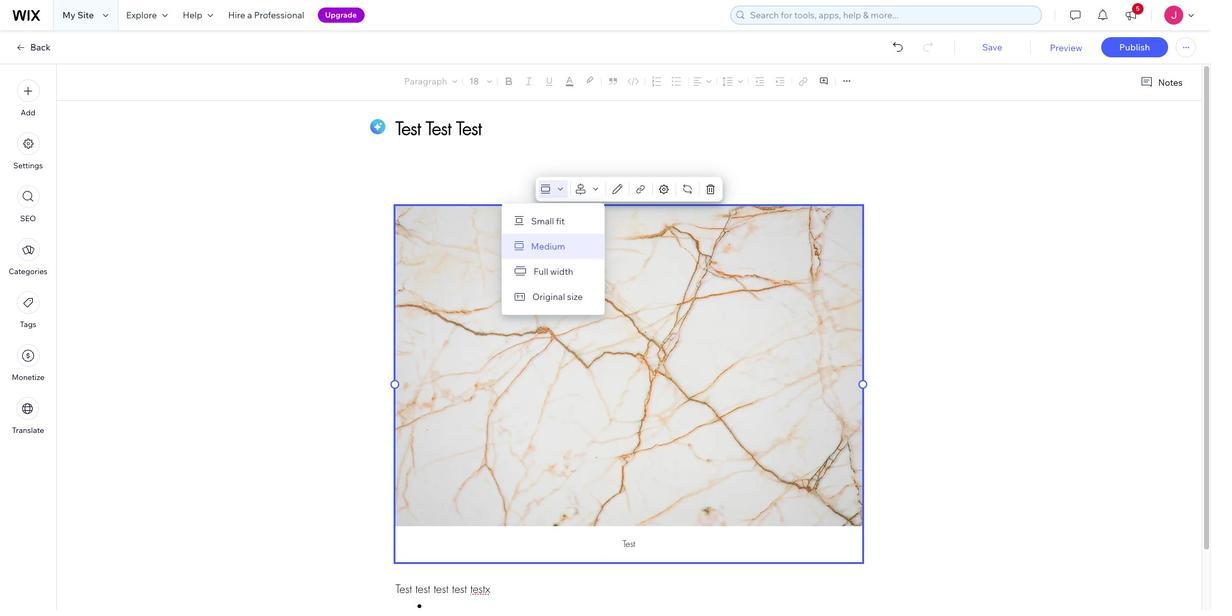 Task type: describe. For each thing, give the bounding box(es) containing it.
size
[[567, 292, 583, 303]]

seo
[[20, 214, 36, 223]]

site
[[77, 9, 94, 21]]

translate
[[12, 426, 44, 435]]

add
[[21, 108, 35, 117]]

5
[[1136, 4, 1140, 13]]

fit
[[556, 216, 565, 227]]

width
[[550, 266, 573, 278]]

menu containing add
[[0, 72, 56, 443]]

monetize
[[12, 373, 44, 382]]

settings
[[13, 161, 43, 170]]

tags button
[[17, 292, 39, 329]]

notes button
[[1136, 74, 1187, 91]]

full
[[534, 266, 548, 278]]

categories button
[[9, 239, 47, 276]]

seo button
[[17, 186, 39, 223]]

categories
[[9, 267, 47, 276]]

5 button
[[1117, 0, 1145, 30]]

notes
[[1159, 77, 1183, 88]]

hire a professional
[[228, 9, 304, 21]]

testx
[[471, 583, 490, 597]]

save button
[[967, 42, 1018, 53]]

full width
[[534, 266, 573, 278]]

small
[[531, 216, 554, 227]]

hire a professional link
[[221, 0, 312, 30]]

add button
[[17, 80, 39, 117]]

hire
[[228, 9, 245, 21]]

a
[[247, 9, 252, 21]]

paragraph button
[[402, 73, 460, 90]]

1 test from the left
[[416, 583, 430, 597]]

translate button
[[12, 398, 44, 435]]

my site
[[62, 9, 94, 21]]

test
[[396, 583, 412, 597]]

tags
[[20, 320, 36, 329]]

preview button
[[1050, 42, 1083, 54]]

test test test test testx
[[396, 583, 490, 597]]



Task type: vqa. For each thing, say whether or not it's contained in the screenshot.
Quick Access button
no



Task type: locate. For each thing, give the bounding box(es) containing it.
2 test from the left
[[434, 583, 449, 597]]

preview
[[1050, 42, 1083, 54]]

original size
[[533, 292, 583, 303]]

marble te image
[[396, 206, 863, 527]]

2 horizontal spatial test
[[452, 583, 467, 597]]

Search for tools, apps, help & more... field
[[746, 6, 1038, 24]]

professional
[[254, 9, 304, 21]]

help
[[183, 9, 202, 21]]

save
[[983, 42, 1003, 53]]

publish
[[1120, 42, 1151, 53]]

back
[[30, 42, 51, 53]]

test
[[416, 583, 430, 597], [434, 583, 449, 597], [452, 583, 467, 597]]

back button
[[15, 42, 51, 53]]

menu
[[0, 72, 56, 443]]

small fit
[[531, 216, 565, 227]]

0 horizontal spatial test
[[416, 583, 430, 597]]

3 test from the left
[[452, 583, 467, 597]]

publish button
[[1102, 37, 1169, 57]]

medium
[[531, 241, 565, 252]]

help button
[[175, 0, 221, 30]]

settings button
[[13, 133, 43, 170]]

1 horizontal spatial test
[[434, 583, 449, 597]]

monetize button
[[12, 345, 44, 382]]

paragraph
[[404, 76, 447, 87]]

Add a Catchy Title text field
[[396, 117, 848, 140]]

original
[[533, 292, 565, 303]]

upgrade
[[325, 10, 357, 20]]

upgrade button
[[318, 8, 365, 23]]

my
[[62, 9, 75, 21]]

Test text field
[[396, 527, 863, 563]]

explore
[[126, 9, 157, 21]]



